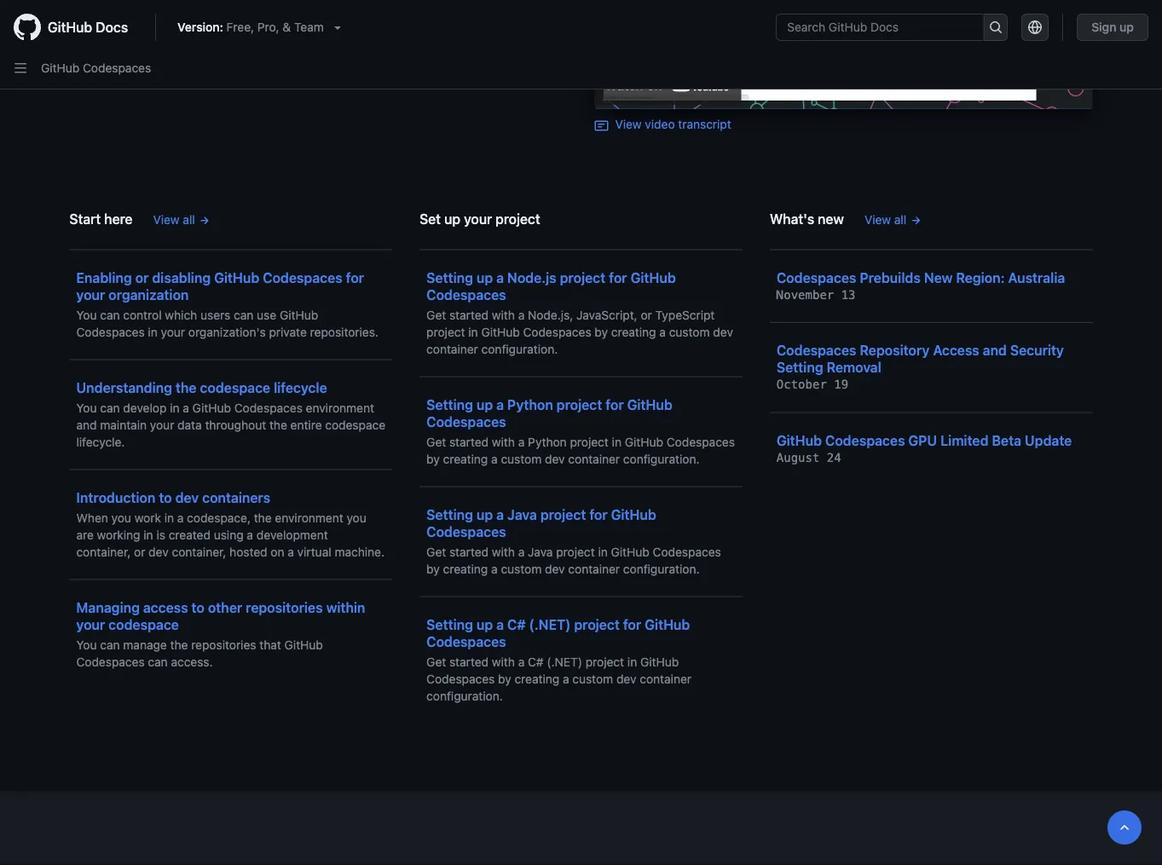 Task type: describe. For each thing, give the bounding box(es) containing it.
new
[[818, 211, 844, 227]]

to inside introduction to dev containers when you work in a codespace, the environment you are working in is created using a development container, or dev container, hosted on a virtual machine.
[[159, 489, 172, 506]]

private
[[269, 325, 307, 339]]

custom inside the setting up a java project for github codespaces get started with a java project in github codespaces by creating a custom dev container configuration.
[[501, 562, 542, 576]]

use
[[257, 308, 276, 322]]

limited
[[941, 432, 989, 449]]

start
[[69, 211, 101, 227]]

19
[[834, 378, 849, 392]]

team
[[294, 20, 324, 34]]

on
[[271, 545, 284, 559]]

version:
[[177, 20, 223, 34]]

organization's
[[188, 325, 266, 339]]

containers
[[202, 489, 270, 506]]

virtual
[[297, 545, 331, 559]]

set
[[420, 211, 441, 227]]

repositories.
[[310, 325, 379, 339]]

set up your project
[[420, 211, 540, 227]]

can down the manage
[[148, 655, 168, 669]]

link image
[[595, 119, 608, 132]]

creating inside setting up a python project for github codespaces get started with a python project in github codespaces by creating a custom dev container configuration.
[[443, 452, 488, 466]]

all for new
[[894, 212, 907, 226]]

removal
[[827, 359, 882, 376]]

october 19 element
[[777, 378, 849, 392]]

for for enabling or disabling github codespaces for your organization
[[346, 269, 364, 286]]

setting for setting up a c# (.net) project for github codespaces
[[426, 616, 473, 633]]

1 vertical spatial repositories
[[191, 638, 256, 652]]

view all link for start here
[[153, 211, 210, 229]]

creating inside setting up a c# (.net) project for github codespaces get started with a c# (.net) project in github codespaces by creating a custom dev container configuration.
[[515, 672, 560, 686]]

in inside understanding the codespace lifecycle you can develop in a github codespaces environment and maintain your data throughout the entire codespace lifecycle.
[[170, 401, 180, 415]]

started for setting up a python project for github codespaces
[[449, 435, 489, 449]]

other
[[208, 599, 242, 616]]

github codespaces link
[[41, 61, 151, 75]]

codespaces prebuilds new region: australia november 13
[[777, 269, 1065, 302]]

up for setting up a node.js project for github codespaces get started with a node.js, javascript, or typescript project in github codespaces by creating a custom dev container configuration.
[[477, 269, 493, 286]]

or inside introduction to dev containers when you work in a codespace, the environment you are working in is created using a development container, or dev container, hosted on a virtual machine.
[[134, 545, 145, 559]]

for for setting up a node.js project for github codespaces
[[609, 269, 627, 286]]

setting up a node.js project for github codespaces get started with a node.js, javascript, or typescript project in github codespaces by creating a custom dev container configuration.
[[426, 269, 733, 356]]

access
[[143, 599, 188, 616]]

2 container, from the left
[[172, 545, 226, 559]]

setting for setting up a python project for github codespaces
[[426, 396, 473, 413]]

which
[[165, 308, 197, 322]]

maintain
[[100, 418, 147, 432]]

video
[[645, 117, 675, 131]]

view for enabling or disabling github codespaces for your organization
[[153, 212, 180, 226]]

container inside setting up a c# (.net) project for github codespaces get started with a c# (.net) project in github codespaces by creating a custom dev container configuration.
[[640, 672, 692, 686]]

your down enabling
[[76, 286, 105, 303]]

to inside managing access to other repositories within your codespace you can manage the repositories that github codespaces can access.
[[191, 599, 205, 616]]

&
[[283, 20, 291, 34]]

work
[[135, 511, 161, 525]]

within
[[326, 599, 365, 616]]

your right set
[[464, 211, 492, 227]]

november 13 element
[[777, 288, 856, 302]]

setting for setting up a java project for github codespaces
[[426, 506, 473, 523]]

up for set up your project
[[444, 211, 460, 227]]

codespace inside managing access to other repositories within your codespace you can manage the repositories that github codespaces can access.
[[109, 616, 179, 633]]

1 vertical spatial java
[[528, 545, 553, 559]]

enabling or disabling github codespaces for your organization you can control which users can use github codespaces in your organization's private repositories.
[[76, 269, 379, 339]]

github inside "github codespaces gpu limited beta update august 24"
[[777, 432, 822, 449]]

you for enabling or disabling github codespaces for your organization
[[76, 308, 97, 322]]

search image
[[989, 20, 1003, 34]]

introduction
[[76, 489, 155, 506]]

new
[[924, 269, 953, 286]]

custom inside setting up a node.js project for github codespaces get started with a node.js, javascript, or typescript project in github codespaces by creating a custom dev container configuration.
[[669, 325, 710, 339]]

for for setting up a python project for github codespaces
[[606, 396, 624, 413]]

enabling
[[76, 269, 132, 286]]

1 container, from the left
[[76, 545, 131, 559]]

version: free, pro, & team
[[177, 20, 324, 34]]

can left 'use'
[[234, 308, 254, 322]]

in inside setting up a c# (.net) project for github codespaces get started with a c# (.net) project in github codespaces by creating a custom dev container configuration.
[[627, 655, 637, 669]]

codespaces inside managing access to other repositories within your codespace you can manage the repositories that github codespaces can access.
[[76, 655, 145, 669]]

sign up
[[1092, 20, 1134, 34]]

you inside understanding the codespace lifecycle you can develop in a github codespaces environment and maintain your data throughout the entire codespace lifecycle.
[[76, 401, 97, 415]]

what's new
[[770, 211, 844, 227]]

github docs link
[[14, 14, 142, 41]]

github inside understanding the codespace lifecycle you can develop in a github codespaces environment and maintain your data throughout the entire codespace lifecycle.
[[192, 401, 231, 415]]

introduction to dev containers when you work in a codespace, the environment you are working in is created using a development container, or dev container, hosted on a virtual machine.
[[76, 489, 385, 559]]

configuration. inside setting up a node.js project for github codespaces get started with a node.js, javascript, or typescript project in github codespaces by creating a custom dev container configuration.
[[481, 342, 558, 356]]

github codespaces
[[41, 61, 151, 75]]

lifecycle.
[[76, 435, 125, 449]]

custom inside setting up a c# (.net) project for github codespaces get started with a c# (.net) project in github codespaces by creating a custom dev container configuration.
[[572, 672, 613, 686]]

managing access to other repositories within your codespace you can manage the repositories that github codespaces can access.
[[76, 599, 365, 669]]

is
[[156, 528, 165, 542]]

using
[[214, 528, 244, 542]]

javascript,
[[576, 308, 638, 322]]

in inside setting up a python project for github codespaces get started with a python project in github codespaces by creating a custom dev container configuration.
[[612, 435, 622, 449]]

free,
[[226, 20, 254, 34]]

here
[[104, 211, 133, 227]]

gpu
[[909, 432, 937, 449]]

machine.
[[335, 545, 385, 559]]

with for java
[[492, 545, 515, 559]]

australia
[[1008, 269, 1065, 286]]

august 24 element
[[777, 451, 841, 465]]

beta
[[992, 432, 1022, 449]]

creating inside setting up a node.js project for github codespaces get started with a node.js, javascript, or typescript project in github codespaces by creating a custom dev container configuration.
[[611, 325, 656, 339]]

13
[[841, 288, 856, 302]]

select language: current language is english image
[[1029, 20, 1042, 34]]

managing
[[76, 599, 140, 616]]

configuration. inside setting up a python project for github codespaces get started with a python project in github codespaces by creating a custom dev container configuration.
[[623, 452, 700, 466]]

understanding the codespace lifecycle you can develop in a github codespaces environment and maintain your data throughout the entire codespace lifecycle.
[[76, 379, 386, 449]]

access.
[[171, 655, 213, 669]]

the inside introduction to dev containers when you work in a codespace, the environment you are working in is created using a development container, or dev container, hosted on a virtual machine.
[[254, 511, 272, 525]]

0 vertical spatial codespace
[[200, 379, 270, 396]]

when
[[76, 511, 108, 525]]

control
[[123, 308, 162, 322]]

august
[[777, 451, 820, 465]]

dev inside setting up a c# (.net) project for github codespaces get started with a c# (.net) project in github codespaces by creating a custom dev container configuration.
[[616, 672, 637, 686]]

up for setting up a java project for github codespaces get started with a java project in github codespaces by creating a custom dev container configuration.
[[477, 506, 493, 523]]

github docs
[[48, 19, 128, 35]]

or inside setting up a node.js project for github codespaces get started with a node.js, javascript, or typescript project in github codespaces by creating a custom dev container configuration.
[[641, 308, 652, 322]]

the inside managing access to other repositories within your codespace you can manage the repositories that github codespaces can access.
[[170, 638, 188, 652]]

Search GitHub Docs search field
[[777, 14, 983, 40]]

created
[[169, 528, 211, 542]]

codespaces inside codespaces prebuilds new region: australia november 13
[[777, 269, 856, 286]]

1 vertical spatial codespace
[[325, 418, 386, 432]]

setting up a c# (.net) project for github codespaces get started with a c# (.net) project in github codespaces by creating a custom dev container configuration.
[[426, 616, 692, 703]]

up for sign up
[[1120, 20, 1134, 34]]

understanding
[[76, 379, 172, 396]]

0 vertical spatial repositories
[[246, 599, 323, 616]]

entire
[[290, 418, 322, 432]]

access
[[933, 342, 979, 359]]

node.js,
[[528, 308, 573, 322]]

you for managing access to other repositories within your codespace
[[76, 638, 97, 652]]

by inside setting up a python project for github codespaces get started with a python project in github codespaces by creating a custom dev container configuration.
[[426, 452, 440, 466]]

1 vertical spatial (.net)
[[547, 655, 582, 669]]

manage
[[123, 638, 167, 652]]

configuration. inside setting up a c# (.net) project for github codespaces get started with a c# (.net) project in github codespaces by creating a custom dev container configuration.
[[426, 689, 503, 703]]

setting up a python project for github codespaces get started with a python project in github codespaces by creating a custom dev container configuration.
[[426, 396, 735, 466]]

0 vertical spatial (.net)
[[529, 616, 571, 633]]

triangle down image
[[331, 20, 344, 34]]

repository
[[860, 342, 930, 359]]

get inside setting up a c# (.net) project for github codespaces get started with a c# (.net) project in github codespaces by creating a custom dev container configuration.
[[426, 655, 446, 669]]

typescript
[[655, 308, 715, 322]]



Task type: vqa. For each thing, say whether or not it's contained in the screenshot.
"creating" inside the Setting up a C# (.NET) project for GitHub Codespaces Get started with a C# (.NET) project in GitHub Codespaces by creating a custom dev container configuration.
yes



Task type: locate. For each thing, give the bounding box(es) containing it.
project
[[496, 211, 540, 227], [560, 269, 606, 286], [426, 325, 465, 339], [557, 396, 602, 413], [570, 435, 609, 449], [540, 506, 586, 523], [556, 545, 595, 559], [574, 616, 620, 633], [586, 655, 624, 669]]

container inside setting up a node.js project for github codespaces get started with a node.js, javascript, or typescript project in github codespaces by creating a custom dev container configuration.
[[426, 342, 478, 356]]

environment inside introduction to dev containers when you work in a codespace, the environment you are working in is created using a development container, or dev container, hosted on a virtual machine.
[[275, 511, 343, 525]]

environment for lifecycle
[[306, 401, 374, 415]]

environment
[[306, 401, 374, 415], [275, 511, 343, 525]]

1 get from the top
[[426, 308, 446, 322]]

container
[[426, 342, 478, 356], [568, 452, 620, 466], [568, 562, 620, 576], [640, 672, 692, 686]]

throughout
[[205, 418, 266, 432]]

lifecycle
[[274, 379, 327, 396]]

data
[[178, 418, 202, 432]]

0 horizontal spatial view all link
[[153, 211, 210, 229]]

view all link for what's new
[[865, 211, 922, 229]]

up inside 'link'
[[1120, 20, 1134, 34]]

2 view all link from the left
[[865, 211, 922, 229]]

for inside setting up a c# (.net) project for github codespaces get started with a c# (.net) project in github codespaces by creating a custom dev container configuration.
[[623, 616, 641, 633]]

repositories up the that
[[246, 599, 323, 616]]

get inside setting up a node.js project for github codespaces get started with a node.js, javascript, or typescript project in github codespaces by creating a custom dev container configuration.
[[426, 308, 446, 322]]

1 with from the top
[[492, 308, 515, 322]]

0 horizontal spatial view
[[153, 212, 180, 226]]

0 vertical spatial c#
[[507, 616, 526, 633]]

up for setting up a python project for github codespaces get started with a python project in github codespaces by creating a custom dev container configuration.
[[477, 396, 493, 413]]

the left the entire
[[269, 418, 287, 432]]

started inside setting up a python project for github codespaces get started with a python project in github codespaces by creating a custom dev container configuration.
[[449, 435, 489, 449]]

with inside setting up a c# (.net) project for github codespaces get started with a c# (.net) project in github codespaces by creating a custom dev container configuration.
[[492, 655, 515, 669]]

development
[[256, 528, 328, 542]]

you
[[76, 308, 97, 322], [76, 401, 97, 415], [76, 638, 97, 652]]

1 vertical spatial to
[[191, 599, 205, 616]]

pro,
[[257, 20, 279, 34]]

or down working
[[134, 545, 145, 559]]

1 vertical spatial python
[[528, 435, 567, 449]]

november
[[777, 288, 834, 302]]

setting inside the setting up a java project for github codespaces get started with a java project in github codespaces by creating a custom dev container configuration.
[[426, 506, 473, 523]]

1 view all from the left
[[153, 212, 195, 226]]

for inside setting up a node.js project for github codespaces get started with a node.js, javascript, or typescript project in github codespaces by creating a custom dev container configuration.
[[609, 269, 627, 286]]

all for disabling
[[183, 212, 195, 226]]

1 view all link from the left
[[153, 211, 210, 229]]

in inside enabling or disabling github codespaces for your organization you can control which users can use github codespaces in your organization's private repositories.
[[148, 325, 158, 339]]

4 get from the top
[[426, 655, 446, 669]]

dev
[[713, 325, 733, 339], [545, 452, 565, 466], [175, 489, 199, 506], [149, 545, 169, 559], [545, 562, 565, 576], [616, 672, 637, 686]]

or up organization in the top of the page
[[135, 269, 149, 286]]

custom inside setting up a python project for github codespaces get started with a python project in github codespaces by creating a custom dev container configuration.
[[501, 452, 542, 466]]

0 horizontal spatial and
[[76, 418, 97, 432]]

you down managing
[[76, 638, 97, 652]]

the down containers
[[254, 511, 272, 525]]

in inside setting up a node.js project for github codespaces get started with a node.js, javascript, or typescript project in github codespaces by creating a custom dev container configuration.
[[468, 325, 478, 339]]

your down which on the top of page
[[161, 325, 185, 339]]

and up the lifecycle.
[[76, 418, 97, 432]]

setting inside codespaces repository access and security setting removal october 19
[[777, 359, 823, 376]]

24
[[827, 451, 841, 465]]

and right access
[[983, 342, 1007, 359]]

dev inside setting up a python project for github codespaces get started with a python project in github codespaces by creating a custom dev container configuration.
[[545, 452, 565, 466]]

get for setting up a java project for github codespaces
[[426, 545, 446, 559]]

view all link up disabling
[[153, 211, 210, 229]]

container,
[[76, 545, 131, 559], [172, 545, 226, 559]]

3 with from the top
[[492, 545, 515, 559]]

started for setting up a node.js project for github codespaces
[[449, 308, 489, 322]]

you inside managing access to other repositories within your codespace you can manage the repositories that github codespaces can access.
[[76, 638, 97, 652]]

started inside the setting up a java project for github codespaces get started with a java project in github codespaces by creating a custom dev container configuration.
[[449, 545, 489, 559]]

view all link up prebuilds
[[865, 211, 922, 229]]

1 all from the left
[[183, 212, 195, 226]]

0 horizontal spatial c#
[[507, 616, 526, 633]]

view all link
[[153, 211, 210, 229], [865, 211, 922, 229]]

sign up link
[[1077, 14, 1149, 41]]

0 vertical spatial you
[[76, 308, 97, 322]]

update
[[1025, 432, 1072, 449]]

1 horizontal spatial codespace
[[200, 379, 270, 396]]

creating
[[611, 325, 656, 339], [443, 452, 488, 466], [443, 562, 488, 576], [515, 672, 560, 686]]

environment up development
[[275, 511, 343, 525]]

environment inside understanding the codespace lifecycle you can develop in a github codespaces environment and maintain your data throughout the entire codespace lifecycle.
[[306, 401, 374, 415]]

and
[[983, 342, 1007, 359], [76, 418, 97, 432]]

view all right here
[[153, 212, 195, 226]]

setting inside setting up a c# (.net) project for github codespaces get started with a c# (.net) project in github codespaces by creating a custom dev container configuration.
[[426, 616, 473, 633]]

0 vertical spatial or
[[135, 269, 149, 286]]

the up access.
[[170, 638, 188, 652]]

codespaces
[[83, 61, 151, 75], [263, 269, 343, 286], [777, 269, 856, 286], [426, 286, 506, 303], [76, 325, 145, 339], [523, 325, 591, 339], [777, 342, 856, 359], [234, 401, 303, 415], [426, 414, 506, 430], [825, 432, 905, 449], [667, 435, 735, 449], [426, 524, 506, 540], [653, 545, 721, 559], [426, 634, 506, 650], [76, 655, 145, 669], [426, 672, 495, 686]]

a inside understanding the codespace lifecycle you can develop in a github codespaces environment and maintain your data throughout the entire codespace lifecycle.
[[183, 401, 189, 415]]

your down managing
[[76, 616, 105, 633]]

0 horizontal spatial codespace
[[109, 616, 179, 633]]

container, down working
[[76, 545, 131, 559]]

codespaces repository access and security setting removal october 19
[[777, 342, 1064, 392]]

tooltip
[[1108, 811, 1142, 845]]

your inside managing access to other repositories within your codespace you can manage the repositories that github codespaces can access.
[[76, 616, 105, 633]]

repositories up access.
[[191, 638, 256, 652]]

1 you from the left
[[111, 511, 131, 525]]

creating inside the setting up a java project for github codespaces get started with a java project in github codespaces by creating a custom dev container configuration.
[[443, 562, 488, 576]]

by inside setting up a node.js project for github codespaces get started with a node.js, javascript, or typescript project in github codespaces by creating a custom dev container configuration.
[[595, 325, 608, 339]]

and inside understanding the codespace lifecycle you can develop in a github codespaces environment and maintain your data throughout the entire codespace lifecycle.
[[76, 418, 97, 432]]

up for setting up a c# (.net) project for github codespaces get started with a c# (.net) project in github codespaces by creating a custom dev container configuration.
[[477, 616, 493, 633]]

python
[[507, 396, 553, 413], [528, 435, 567, 449]]

up inside setting up a python project for github codespaces get started with a python project in github codespaces by creating a custom dev container configuration.
[[477, 396, 493, 413]]

1 started from the top
[[449, 308, 489, 322]]

are
[[76, 528, 94, 542]]

github codespaces gpu limited beta update august 24
[[777, 432, 1072, 465]]

1 horizontal spatial you
[[347, 511, 366, 525]]

view for codespaces prebuilds new region: australia
[[865, 212, 891, 226]]

can inside understanding the codespace lifecycle you can develop in a github codespaces environment and maintain your data throughout the entire codespace lifecycle.
[[100, 401, 120, 415]]

setting
[[426, 269, 473, 286], [777, 359, 823, 376], [426, 396, 473, 413], [426, 506, 473, 523], [426, 616, 473, 633]]

up
[[1120, 20, 1134, 34], [444, 211, 460, 227], [477, 269, 493, 286], [477, 396, 493, 413], [477, 506, 493, 523], [477, 616, 493, 633]]

hosted
[[230, 545, 267, 559]]

for inside enabling or disabling github codespaces for your organization you can control which users can use github codespaces in your organization's private repositories.
[[346, 269, 364, 286]]

the
[[176, 379, 197, 396], [269, 418, 287, 432], [254, 511, 272, 525], [170, 638, 188, 652]]

0 horizontal spatial you
[[111, 511, 131, 525]]

codespace up throughout
[[200, 379, 270, 396]]

0 horizontal spatial container,
[[76, 545, 131, 559]]

0 vertical spatial and
[[983, 342, 1007, 359]]

get inside setting up a python project for github codespaces get started with a python project in github codespaces by creating a custom dev container configuration.
[[426, 435, 446, 449]]

that
[[259, 638, 281, 652]]

with for node.js
[[492, 308, 515, 322]]

your down develop
[[150, 418, 174, 432]]

0 horizontal spatial to
[[159, 489, 172, 506]]

codespace right the entire
[[325, 418, 386, 432]]

container, down created
[[172, 545, 226, 559]]

1 horizontal spatial c#
[[528, 655, 544, 669]]

users
[[200, 308, 230, 322]]

1 you from the top
[[76, 308, 97, 322]]

1 horizontal spatial view
[[615, 117, 642, 131]]

all up disabling
[[183, 212, 195, 226]]

with inside setting up a node.js project for github codespaces get started with a node.js, javascript, or typescript project in github codespaces by creating a custom dev container configuration.
[[492, 308, 515, 322]]

you up working
[[111, 511, 131, 525]]

container inside the setting up a java project for github codespaces get started with a java project in github codespaces by creating a custom dev container configuration.
[[568, 562, 620, 576]]

2 with from the top
[[492, 435, 515, 449]]

view all for what's new
[[865, 212, 907, 226]]

view video transcript
[[615, 117, 731, 131]]

2 started from the top
[[449, 435, 489, 449]]

2 horizontal spatial codespace
[[325, 418, 386, 432]]

None search field
[[776, 14, 1008, 41]]

configuration. inside the setting up a java project for github codespaces get started with a java project in github codespaces by creating a custom dev container configuration.
[[623, 562, 700, 576]]

0 vertical spatial java
[[507, 506, 537, 523]]

what's
[[770, 211, 814, 227]]

to left other
[[191, 599, 205, 616]]

setting up a java project for github codespaces get started with a java project in github codespaces by creating a custom dev container configuration.
[[426, 506, 721, 576]]

3 you from the top
[[76, 638, 97, 652]]

or left typescript
[[641, 308, 652, 322]]

java
[[507, 506, 537, 523], [528, 545, 553, 559]]

2 get from the top
[[426, 435, 446, 449]]

4 started from the top
[[449, 655, 489, 669]]

docs
[[96, 19, 128, 35]]

setting for setting up a node.js project for github codespaces
[[426, 269, 473, 286]]

prebuilds
[[860, 269, 921, 286]]

dev inside setting up a node.js project for github codespaces get started with a node.js, javascript, or typescript project in github codespaces by creating a custom dev container configuration.
[[713, 325, 733, 339]]

you
[[111, 511, 131, 525], [347, 511, 366, 525]]

for for setting up a java project for github codespaces
[[589, 506, 608, 523]]

codespaces inside "main" "banner"
[[83, 61, 151, 75]]

with for python
[[492, 435, 515, 449]]

region:
[[956, 269, 1005, 286]]

started for setting up a java project for github codespaces
[[449, 545, 489, 559]]

2 you from the left
[[347, 511, 366, 525]]

0 horizontal spatial all
[[183, 212, 195, 226]]

1 horizontal spatial view all
[[865, 212, 907, 226]]

start here
[[69, 211, 133, 227]]

1 vertical spatial and
[[76, 418, 97, 432]]

1 vertical spatial you
[[76, 401, 97, 415]]

view right the link image at the right top
[[615, 117, 642, 131]]

the up data
[[176, 379, 197, 396]]

view video transcript link
[[595, 117, 731, 132]]

4 with from the top
[[492, 655, 515, 669]]

or inside enabling or disabling github codespaces for your organization you can control which users can use github codespaces in your organization's private repositories.
[[135, 269, 149, 286]]

(.net)
[[529, 616, 571, 633], [547, 655, 582, 669]]

get inside the setting up a java project for github codespaces get started with a java project in github codespaces by creating a custom dev container configuration.
[[426, 545, 446, 559]]

security
[[1010, 342, 1064, 359]]

1 horizontal spatial view all link
[[865, 211, 922, 229]]

codespaces inside understanding the codespace lifecycle you can develop in a github codespaces environment and maintain your data throughout the entire codespace lifecycle.
[[234, 401, 303, 415]]

for
[[346, 269, 364, 286], [609, 269, 627, 286], [606, 396, 624, 413], [589, 506, 608, 523], [623, 616, 641, 633]]

working
[[97, 528, 140, 542]]

open sidebar image
[[14, 61, 27, 75]]

view right here
[[153, 212, 180, 226]]

configuration.
[[481, 342, 558, 356], [623, 452, 700, 466], [623, 562, 700, 576], [426, 689, 503, 703]]

started inside setting up a c# (.net) project for github codespaces get started with a c# (.net) project in github codespaces by creating a custom dev container configuration.
[[449, 655, 489, 669]]

2 all from the left
[[894, 212, 907, 226]]

by inside setting up a c# (.net) project for github codespaces get started with a c# (.net) project in github codespaces by creating a custom dev container configuration.
[[498, 672, 511, 686]]

codespaces inside codespaces repository access and security setting removal october 19
[[777, 342, 856, 359]]

1 vertical spatial or
[[641, 308, 652, 322]]

none search field inside "main" "banner"
[[776, 14, 1008, 41]]

in inside the setting up a java project for github codespaces get started with a java project in github codespaces by creating a custom dev container configuration.
[[598, 545, 608, 559]]

setting inside setting up a node.js project for github codespaces get started with a node.js, javascript, or typescript project in github codespaces by creating a custom dev container configuration.
[[426, 269, 473, 286]]

with inside the setting up a java project for github codespaces get started with a java project in github codespaces by creating a custom dev container configuration.
[[492, 545, 515, 559]]

all up prebuilds
[[894, 212, 907, 226]]

1 vertical spatial environment
[[275, 511, 343, 525]]

october
[[777, 378, 827, 392]]

and inside codespaces repository access and security setting removal october 19
[[983, 342, 1007, 359]]

for inside setting up a python project for github codespaces get started with a python project in github codespaces by creating a custom dev container configuration.
[[606, 396, 624, 413]]

0 vertical spatial to
[[159, 489, 172, 506]]

to up the work
[[159, 489, 172, 506]]

get for setting up a node.js project for github codespaces
[[426, 308, 446, 322]]

2 view all from the left
[[865, 212, 907, 226]]

environment for containers
[[275, 511, 343, 525]]

can
[[100, 308, 120, 322], [234, 308, 254, 322], [100, 401, 120, 415], [100, 638, 120, 652], [148, 655, 168, 669]]

scroll to top image
[[1118, 821, 1131, 835]]

can up maintain
[[100, 401, 120, 415]]

you inside enabling or disabling github codespaces for your organization you can control which users can use github codespaces in your organization's private repositories.
[[76, 308, 97, 322]]

setting inside setting up a python project for github codespaces get started with a python project in github codespaces by creating a custom dev container configuration.
[[426, 396, 473, 413]]

view right the new
[[865, 212, 891, 226]]

2 vertical spatial codespace
[[109, 616, 179, 633]]

github
[[48, 19, 92, 35], [41, 61, 80, 75], [214, 269, 259, 286], [631, 269, 676, 286], [280, 308, 318, 322], [481, 325, 520, 339], [627, 396, 673, 413], [192, 401, 231, 415], [777, 432, 822, 449], [625, 435, 663, 449], [611, 506, 656, 523], [611, 545, 650, 559], [645, 616, 690, 633], [284, 638, 323, 652], [640, 655, 679, 669]]

can left control
[[100, 308, 120, 322]]

0 horizontal spatial view all
[[153, 212, 195, 226]]

or
[[135, 269, 149, 286], [641, 308, 652, 322], [134, 545, 145, 559]]

develop
[[123, 401, 167, 415]]

0 vertical spatial environment
[[306, 401, 374, 415]]

you up machine.
[[347, 511, 366, 525]]

environment up the entire
[[306, 401, 374, 415]]

dev inside the setting up a java project for github codespaces get started with a java project in github codespaces by creating a custom dev container configuration.
[[545, 562, 565, 576]]

view all for start here
[[153, 212, 195, 226]]

2 horizontal spatial view
[[865, 212, 891, 226]]

with
[[492, 308, 515, 322], [492, 435, 515, 449], [492, 545, 515, 559], [492, 655, 515, 669]]

can left the manage
[[100, 638, 120, 652]]

1 horizontal spatial container,
[[172, 545, 226, 559]]

by inside the setting up a java project for github codespaces get started with a java project in github codespaces by creating a custom dev container configuration.
[[426, 562, 440, 576]]

up inside setting up a node.js project for github codespaces get started with a node.js, javascript, or typescript project in github codespaces by creating a custom dev container configuration.
[[477, 269, 493, 286]]

github inside managing access to other repositories within your codespace you can manage the repositories that github codespaces can access.
[[284, 638, 323, 652]]

main banner
[[0, 0, 1162, 90]]

transcript
[[678, 117, 731, 131]]

disabling
[[152, 269, 211, 286]]

codespace
[[200, 379, 270, 396], [325, 418, 386, 432], [109, 616, 179, 633]]

organization
[[109, 286, 189, 303]]

1 horizontal spatial to
[[191, 599, 205, 616]]

codespace up the manage
[[109, 616, 179, 633]]

container inside setting up a python project for github codespaces get started with a python project in github codespaces by creating a custom dev container configuration.
[[568, 452, 620, 466]]

you up the lifecycle.
[[76, 401, 97, 415]]

codespace,
[[187, 511, 251, 525]]

in
[[148, 325, 158, 339], [468, 325, 478, 339], [170, 401, 180, 415], [612, 435, 622, 449], [164, 511, 174, 525], [144, 528, 153, 542], [598, 545, 608, 559], [627, 655, 637, 669]]

view
[[615, 117, 642, 131], [153, 212, 180, 226], [865, 212, 891, 226]]

your inside understanding the codespace lifecycle you can develop in a github codespaces environment and maintain your data throughout the entire codespace lifecycle.
[[150, 418, 174, 432]]

3 get from the top
[[426, 545, 446, 559]]

view all right the new
[[865, 212, 907, 226]]

you down enabling
[[76, 308, 97, 322]]

for inside the setting up a java project for github codespaces get started with a java project in github codespaces by creating a custom dev container configuration.
[[589, 506, 608, 523]]

started inside setting up a node.js project for github codespaces get started with a node.js, javascript, or typescript project in github codespaces by creating a custom dev container configuration.
[[449, 308, 489, 322]]

with inside setting up a python project for github codespaces get started with a python project in github codespaces by creating a custom dev container configuration.
[[492, 435, 515, 449]]

to
[[159, 489, 172, 506], [191, 599, 205, 616]]

2 vertical spatial or
[[134, 545, 145, 559]]

2 you from the top
[[76, 401, 97, 415]]

up inside setting up a c# (.net) project for github codespaces get started with a c# (.net) project in github codespaces by creating a custom dev container configuration.
[[477, 616, 493, 633]]

2 vertical spatial you
[[76, 638, 97, 652]]

1 horizontal spatial and
[[983, 342, 1007, 359]]

custom
[[669, 325, 710, 339], [501, 452, 542, 466], [501, 562, 542, 576], [572, 672, 613, 686]]

sign
[[1092, 20, 1117, 34]]

0 vertical spatial python
[[507, 396, 553, 413]]

codespaces inside "github codespaces gpu limited beta update august 24"
[[825, 432, 905, 449]]

node.js
[[507, 269, 557, 286]]

by
[[595, 325, 608, 339], [426, 452, 440, 466], [426, 562, 440, 576], [498, 672, 511, 686]]

view all
[[153, 212, 195, 226], [865, 212, 907, 226]]

up inside the setting up a java project for github codespaces get started with a java project in github codespaces by creating a custom dev container configuration.
[[477, 506, 493, 523]]

3 started from the top
[[449, 545, 489, 559]]

1 vertical spatial c#
[[528, 655, 544, 669]]

get for setting up a python project for github codespaces
[[426, 435, 446, 449]]

1 horizontal spatial all
[[894, 212, 907, 226]]



